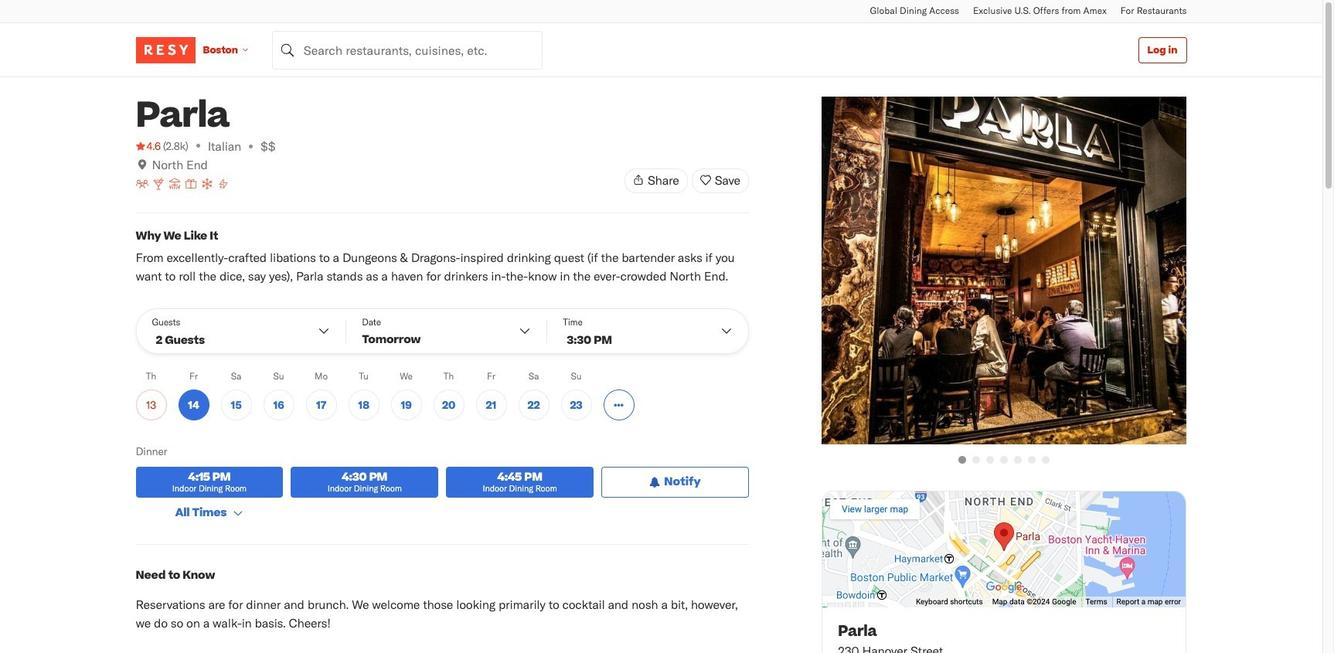 Task type: describe. For each thing, give the bounding box(es) containing it.
4.6 out of 5 stars image
[[136, 138, 161, 154]]

Search restaurants, cuisines, etc. text field
[[272, 31, 542, 69]]



Task type: locate. For each thing, give the bounding box(es) containing it.
None field
[[272, 31, 542, 69]]



Task type: vqa. For each thing, say whether or not it's contained in the screenshot.
'field'
yes



